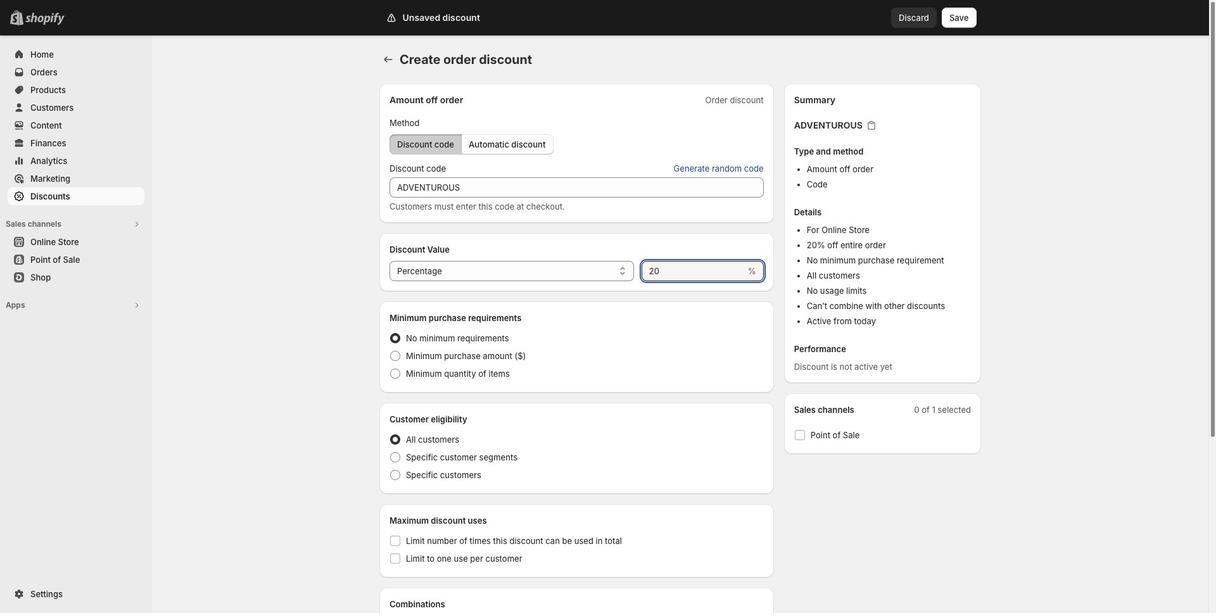 Task type: vqa. For each thing, say whether or not it's contained in the screenshot.
shopify Image
yes



Task type: locate. For each thing, give the bounding box(es) containing it.
None text field
[[642, 261, 746, 281]]

shopify image
[[25, 13, 65, 25]]

None text field
[[390, 177, 764, 198]]



